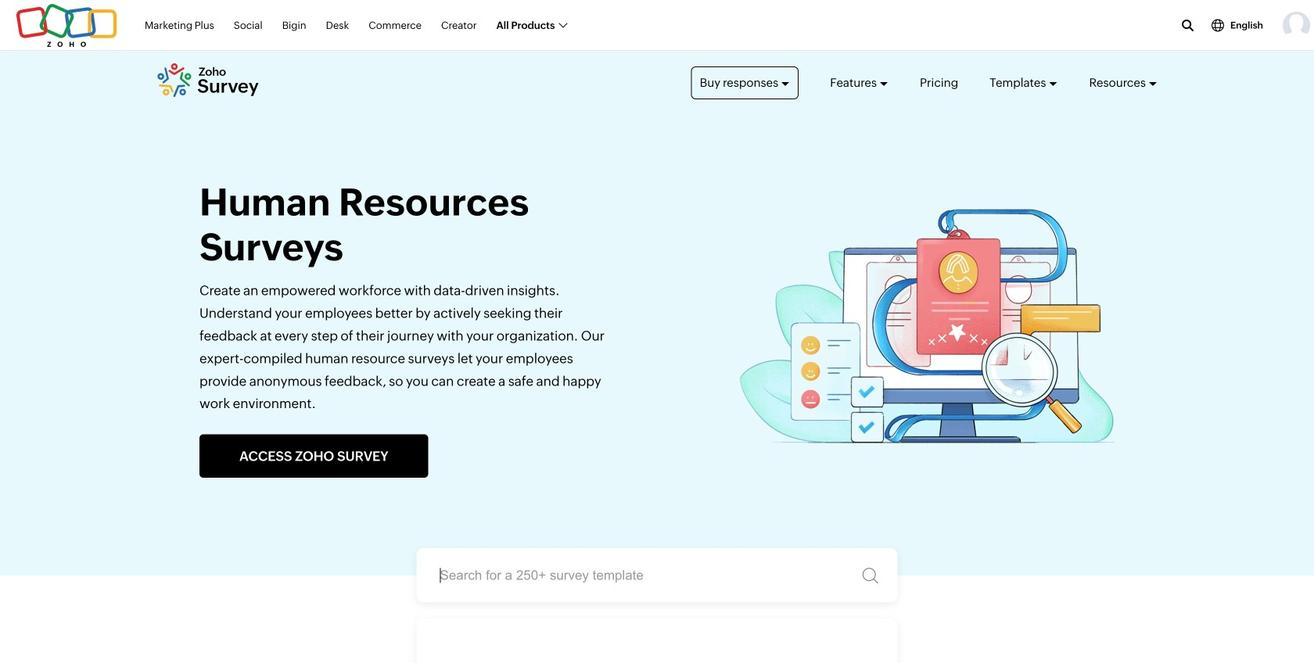 Task type: locate. For each thing, give the bounding box(es) containing it.
Search for a 250+ survey template text field
[[417, 549, 898, 603]]

zoho survey logo image
[[156, 63, 259, 97]]

human resources surveys image
[[739, 209, 1115, 444]]



Task type: vqa. For each thing, say whether or not it's contained in the screenshot.
the power
no



Task type: describe. For each thing, give the bounding box(es) containing it.
greg robinson image
[[1283, 12, 1311, 39]]



